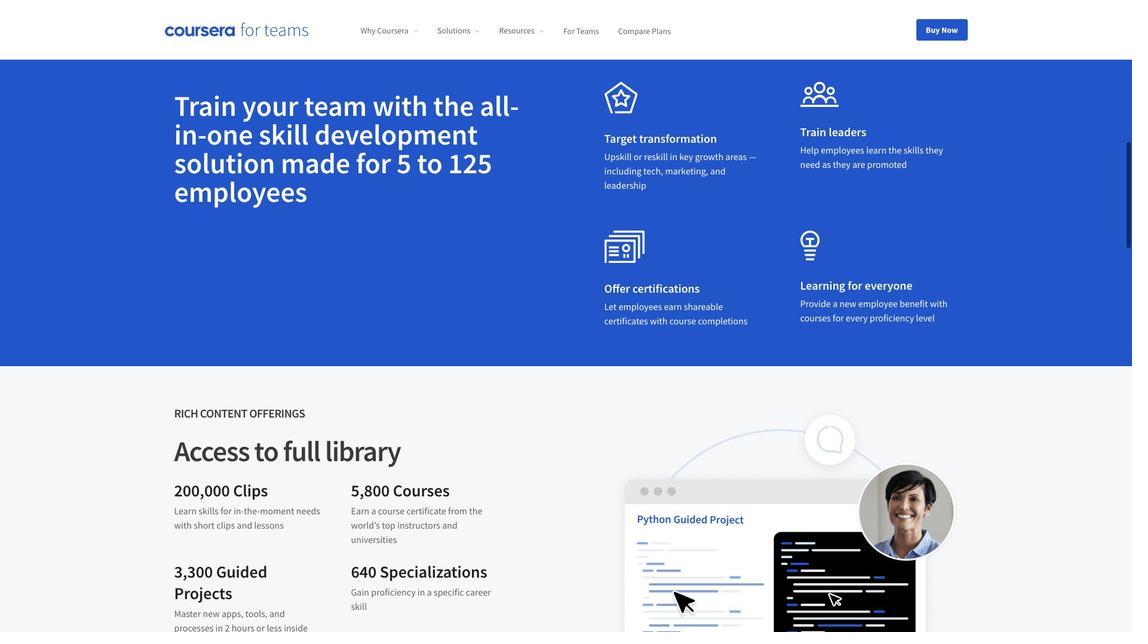 Task type: locate. For each thing, give the bounding box(es) containing it.
1 vertical spatial or
[[256, 622, 265, 632]]

for up clips
[[220, 505, 232, 517]]

the left all-
[[433, 88, 474, 123]]

course down earn
[[670, 315, 696, 327]]

1 horizontal spatial to
[[417, 145, 443, 181]]

with inside 200,000 clips learn skills for in-the-moment needs with short clips and lessons
[[174, 519, 192, 531]]

1 horizontal spatial course
[[670, 315, 696, 327]]

or left the reskill on the right
[[634, 150, 642, 162]]

in left 2
[[215, 622, 223, 632]]

5,800
[[351, 480, 390, 501]]

in-
[[174, 116, 207, 152], [234, 505, 244, 517]]

skills up short at the bottom left of the page
[[199, 505, 219, 517]]

a inside "640 specializations gain proficiency in a specific career skill"
[[427, 586, 432, 598]]

resources
[[499, 25, 535, 36]]

1 horizontal spatial skill
[[351, 600, 367, 612]]

for
[[356, 145, 391, 181], [848, 278, 863, 293], [833, 312, 844, 324], [220, 505, 232, 517]]

1 vertical spatial in
[[418, 586, 425, 598]]

proficiency inside 'learning for everyone provide a new employee benefit with courses for every proficiency level'
[[870, 312, 914, 324]]

certificate
[[407, 505, 446, 517]]

train inside train your team with the all- in-one skill development solution made for 5 to 125 employees
[[174, 88, 237, 123]]

proficiency right "gain"
[[371, 586, 416, 598]]

1 horizontal spatial or
[[634, 150, 642, 162]]

employees down one
[[174, 174, 307, 209]]

0 horizontal spatial skill
[[259, 116, 309, 152]]

proficiency
[[870, 312, 914, 324], [371, 586, 416, 598]]

a inside 'learning for everyone provide a new employee benefit with courses for every proficiency level'
[[833, 297, 838, 309]]

to
[[417, 145, 443, 181], [254, 433, 278, 469]]

completions
[[698, 315, 748, 327]]

and up less
[[270, 607, 285, 619]]

1 vertical spatial train
[[800, 124, 827, 139]]

employee
[[859, 297, 898, 309]]

and inside 200,000 clips learn skills for in-the-moment needs with short clips and lessons
[[237, 519, 252, 531]]

course inside the '5,800 courses earn a course certificate from the world's top instructors and universities'
[[378, 505, 405, 517]]

and down from
[[442, 519, 458, 531]]

0 vertical spatial train
[[174, 88, 237, 123]]

in left "key"
[[670, 150, 678, 162]]

train
[[174, 88, 237, 123], [800, 124, 827, 139]]

a right provide
[[833, 297, 838, 309]]

5
[[397, 145, 411, 181]]

1 horizontal spatial train
[[800, 124, 827, 139]]

with up level
[[930, 297, 948, 309]]

0 vertical spatial skills
[[904, 144, 924, 156]]

0 horizontal spatial to
[[254, 433, 278, 469]]

employees inside offer certifications let employees earn shareable certificates with course completions
[[619, 300, 662, 312]]

new inside 3,300 guided projects master new apps, tools, and processes in 2 hours or less insid
[[203, 607, 220, 619]]

1 horizontal spatial a
[[427, 586, 432, 598]]

or inside target transformation upskill or reskill in key growth areas — including tech, marketing, and leadership
[[634, 150, 642, 162]]

course
[[670, 315, 696, 327], [378, 505, 405, 517]]

1 vertical spatial proficiency
[[371, 586, 416, 598]]

resources link
[[499, 25, 544, 36]]

courses
[[393, 480, 450, 501]]

2 vertical spatial the
[[469, 505, 482, 517]]

teams
[[577, 25, 599, 36]]

1 horizontal spatial in-
[[234, 505, 244, 517]]

0 vertical spatial to
[[417, 145, 443, 181]]

they right as
[[833, 158, 851, 170]]

1 vertical spatial course
[[378, 505, 405, 517]]

1 horizontal spatial proficiency
[[870, 312, 914, 324]]

skill for gain
[[351, 600, 367, 612]]

1 vertical spatial the
[[889, 144, 902, 156]]

from
[[448, 505, 467, 517]]

apps,
[[222, 607, 243, 619]]

the inside train leaders help employees learn the skills they need as they are promoted
[[889, 144, 902, 156]]

0 horizontal spatial a
[[371, 505, 376, 517]]

certificates
[[604, 315, 648, 327]]

skill for team
[[259, 116, 309, 152]]

1 vertical spatial new
[[203, 607, 220, 619]]

full
[[283, 433, 320, 469]]

0 vertical spatial in-
[[174, 116, 207, 152]]

0 horizontal spatial in
[[215, 622, 223, 632]]

0 vertical spatial new
[[840, 297, 857, 309]]

are
[[853, 158, 866, 170]]

employees inside train leaders help employees learn the skills they need as they are promoted
[[821, 144, 865, 156]]

clips
[[217, 519, 235, 531]]

and down 'growth'
[[711, 165, 726, 177]]

or
[[634, 150, 642, 162], [256, 622, 265, 632]]

for inside train your team with the all- in-one skill development solution made for 5 to 125 employees
[[356, 145, 391, 181]]

1 horizontal spatial new
[[840, 297, 857, 309]]

a inside the '5,800 courses earn a course certificate from the world's top instructors and universities'
[[371, 505, 376, 517]]

world-class content image
[[604, 230, 645, 263]]

for left "5"
[[356, 145, 391, 181]]

new up every
[[840, 297, 857, 309]]

3,300
[[174, 561, 213, 582]]

train for train leaders help employees learn the skills they need as they are promoted
[[800, 124, 827, 139]]

1 vertical spatial in-
[[234, 505, 244, 517]]

skill right one
[[259, 116, 309, 152]]

1 vertical spatial a
[[371, 505, 376, 517]]

employees up certificates
[[619, 300, 662, 312]]

specializations
[[380, 561, 487, 582]]

they
[[926, 144, 943, 156], [833, 158, 851, 170]]

train inside train leaders help employees learn the skills they need as they are promoted
[[800, 124, 827, 139]]

2 vertical spatial employees
[[619, 300, 662, 312]]

course up top
[[378, 505, 405, 517]]

library
[[325, 433, 401, 469]]

team icon image
[[800, 82, 839, 107]]

tech,
[[644, 165, 663, 177]]

0 horizontal spatial course
[[378, 505, 405, 517]]

0 horizontal spatial or
[[256, 622, 265, 632]]

master
[[174, 607, 201, 619]]

gain
[[351, 586, 369, 598]]

in down specializations
[[418, 586, 425, 598]]

1 vertical spatial skills
[[199, 505, 219, 517]]

upskill
[[604, 150, 632, 162]]

skill
[[259, 116, 309, 152], [351, 600, 367, 612]]

they right learn
[[926, 144, 943, 156]]

employees down leaders
[[821, 144, 865, 156]]

0 vertical spatial course
[[670, 315, 696, 327]]

your
[[242, 88, 298, 123]]

skills inside train leaders help employees learn the skills they need as they are promoted
[[904, 144, 924, 156]]

provide
[[800, 297, 831, 309]]

proficiency down employee
[[870, 312, 914, 324]]

to right "5"
[[417, 145, 443, 181]]

a left specific
[[427, 586, 432, 598]]

0 vertical spatial skill
[[259, 116, 309, 152]]

learn
[[174, 505, 197, 517]]

1 horizontal spatial they
[[926, 144, 943, 156]]

skills up promoted
[[904, 144, 924, 156]]

the
[[433, 88, 474, 123], [889, 144, 902, 156], [469, 505, 482, 517]]

made
[[281, 145, 350, 181]]

employees
[[821, 144, 865, 156], [174, 174, 307, 209], [619, 300, 662, 312]]

0 vertical spatial employees
[[821, 144, 865, 156]]

and inside the '5,800 courses earn a course certificate from the world's top instructors and universities'
[[442, 519, 458, 531]]

offerings
[[249, 405, 305, 420]]

skill down "gain"
[[351, 600, 367, 612]]

or left less
[[256, 622, 265, 632]]

the right from
[[469, 505, 482, 517]]

0 horizontal spatial new
[[203, 607, 220, 619]]

skill inside train your team with the all- in-one skill development solution made for 5 to 125 employees
[[259, 116, 309, 152]]

the inside the '5,800 courses earn a course certificate from the world's top instructors and universities'
[[469, 505, 482, 517]]

a
[[833, 297, 838, 309], [371, 505, 376, 517], [427, 586, 432, 598]]

in
[[670, 150, 678, 162], [418, 586, 425, 598], [215, 622, 223, 632]]

2 vertical spatial in
[[215, 622, 223, 632]]

a right earn
[[371, 505, 376, 517]]

benefit
[[900, 297, 928, 309]]

in inside "640 specializations gain proficiency in a specific career skill"
[[418, 586, 425, 598]]

2 horizontal spatial a
[[833, 297, 838, 309]]

to left full
[[254, 433, 278, 469]]

areas
[[726, 150, 747, 162]]

0 horizontal spatial skills
[[199, 505, 219, 517]]

new left "apps,"
[[203, 607, 220, 619]]

1 vertical spatial they
[[833, 158, 851, 170]]

0 vertical spatial in
[[670, 150, 678, 162]]

0 horizontal spatial employees
[[174, 174, 307, 209]]

1 vertical spatial employees
[[174, 174, 307, 209]]

0 horizontal spatial in-
[[174, 116, 207, 152]]

new
[[840, 297, 857, 309], [203, 607, 220, 619]]

2 horizontal spatial employees
[[821, 144, 865, 156]]

2 horizontal spatial in
[[670, 150, 678, 162]]

0 vertical spatial or
[[634, 150, 642, 162]]

0 horizontal spatial proficiency
[[371, 586, 416, 598]]

one
[[207, 116, 253, 152]]

top
[[382, 519, 396, 531]]

0 vertical spatial a
[[833, 297, 838, 309]]

new inside 'learning for everyone provide a new employee benefit with courses for every proficiency level'
[[840, 297, 857, 309]]

certifications
[[633, 281, 700, 296]]

skill inside "640 specializations gain proficiency in a specific career skill"
[[351, 600, 367, 612]]

courses
[[800, 312, 831, 324]]

buy
[[926, 24, 940, 35]]

buy now
[[926, 24, 958, 35]]

and down the-
[[237, 519, 252, 531]]

with down learn
[[174, 519, 192, 531]]

as
[[822, 158, 831, 170]]

with down earn
[[650, 315, 668, 327]]

1 vertical spatial skill
[[351, 600, 367, 612]]

0 vertical spatial the
[[433, 88, 474, 123]]

1 horizontal spatial skills
[[904, 144, 924, 156]]

skills
[[904, 144, 924, 156], [199, 505, 219, 517]]

with up "5"
[[373, 88, 428, 123]]

in inside 3,300 guided projects master new apps, tools, and processes in 2 hours or less insid
[[215, 622, 223, 632]]

the up promoted
[[889, 144, 902, 156]]

2 vertical spatial a
[[427, 586, 432, 598]]

1 horizontal spatial in
[[418, 586, 425, 598]]

for left every
[[833, 312, 844, 324]]

0 horizontal spatial train
[[174, 88, 237, 123]]

with inside 'learning for everyone provide a new employee benefit with courses for every proficiency level'
[[930, 297, 948, 309]]

0 vertical spatial proficiency
[[870, 312, 914, 324]]

access to full library
[[174, 433, 401, 469]]

0 vertical spatial they
[[926, 144, 943, 156]]

1 horizontal spatial employees
[[619, 300, 662, 312]]



Task type: vqa. For each thing, say whether or not it's contained in the screenshot.


Task type: describe. For each thing, give the bounding box(es) containing it.
growth
[[695, 150, 724, 162]]

content
[[200, 405, 247, 420]]

illustration of coursera's guided projects image
[[604, 404, 958, 632]]

for teams
[[563, 25, 599, 36]]

short
[[194, 519, 215, 531]]

help
[[800, 144, 819, 156]]

employees for offer
[[619, 300, 662, 312]]

in- inside train your team with the all- in-one skill development solution made for 5 to 125 employees
[[174, 116, 207, 152]]

moment
[[260, 505, 294, 517]]

the-
[[244, 505, 260, 517]]

1 vertical spatial to
[[254, 433, 278, 469]]

train leaders help employees learn the skills they need as they are promoted
[[800, 124, 943, 170]]

200,000 clips learn skills for in-the-moment needs with short clips and lessons
[[174, 480, 320, 531]]

compare plans
[[618, 25, 671, 36]]

course inside offer certifications let employees earn shareable certificates with course completions
[[670, 315, 696, 327]]

employees for train
[[821, 144, 865, 156]]

shareable
[[684, 300, 723, 312]]

640 specializations gain proficiency in a specific career skill
[[351, 561, 491, 612]]

why coursera
[[361, 25, 409, 36]]

earn
[[351, 505, 369, 517]]

rich content offerings
[[174, 405, 305, 420]]

learning
[[800, 278, 846, 293]]

target
[[604, 131, 637, 146]]

every
[[846, 312, 868, 324]]

marketing,
[[665, 165, 709, 177]]

lessons
[[254, 519, 284, 531]]

in inside target transformation upskill or reskill in key growth areas — including tech, marketing, and leadership
[[670, 150, 678, 162]]

promoted
[[867, 158, 907, 170]]

for inside 200,000 clips learn skills for in-the-moment needs with short clips and lessons
[[220, 505, 232, 517]]

leaders
[[829, 124, 867, 139]]

earn
[[664, 300, 682, 312]]

specific
[[434, 586, 464, 598]]

transformation
[[639, 131, 717, 146]]

tools,
[[245, 607, 268, 619]]

career
[[466, 586, 491, 598]]

125
[[448, 145, 492, 181]]

leadership
[[604, 179, 647, 191]]

team
[[304, 88, 367, 123]]

offer certifications let employees earn shareable certificates with course completions
[[604, 281, 748, 327]]

hours
[[232, 622, 255, 632]]

and inside target transformation upskill or reskill in key growth areas — including tech, marketing, and leadership
[[711, 165, 726, 177]]

solution
[[174, 145, 275, 181]]

compare
[[618, 25, 650, 36]]

clips
[[233, 480, 268, 501]]

200,000
[[174, 480, 230, 501]]

lightbulb icon image
[[800, 230, 820, 260]]

solutions
[[437, 25, 471, 36]]

with inside offer certifications let employees earn shareable certificates with course completions
[[650, 315, 668, 327]]

train your team with the all- in-one skill development solution made for 5 to 125 employees
[[174, 88, 519, 209]]

including
[[604, 165, 642, 177]]

in- inside 200,000 clips learn skills for in-the-moment needs with short clips and lessons
[[234, 505, 244, 517]]

needs
[[296, 505, 320, 517]]

5,800 courses earn a course certificate from the world's top instructors and universities
[[351, 480, 482, 545]]

the inside train your team with the all- in-one skill development solution made for 5 to 125 employees
[[433, 88, 474, 123]]

key
[[680, 150, 693, 162]]

learn
[[866, 144, 887, 156]]

to inside train your team with the all- in-one skill development solution made for 5 to 125 employees
[[417, 145, 443, 181]]

everyone
[[865, 278, 913, 293]]

with inside train your team with the all- in-one skill development solution made for 5 to 125 employees
[[373, 88, 428, 123]]

for up employee
[[848, 278, 863, 293]]

640
[[351, 561, 377, 582]]

development
[[314, 116, 478, 152]]

employees inside train your team with the all- in-one skill development solution made for 5 to 125 employees
[[174, 174, 307, 209]]

coursera
[[377, 25, 409, 36]]

0 horizontal spatial they
[[833, 158, 851, 170]]

now
[[942, 24, 958, 35]]

level
[[916, 312, 935, 324]]

—
[[749, 150, 757, 162]]

all-
[[480, 88, 519, 123]]

reskill
[[644, 150, 668, 162]]

let
[[604, 300, 617, 312]]

why
[[361, 25, 376, 36]]

solutions link
[[437, 25, 480, 36]]

2
[[225, 622, 230, 632]]

or inside 3,300 guided projects master new apps, tools, and processes in 2 hours or less insid
[[256, 622, 265, 632]]

need
[[800, 158, 820, 170]]

skills inside 200,000 clips learn skills for in-the-moment needs with short clips and lessons
[[199, 505, 219, 517]]

for
[[563, 25, 575, 36]]

buy now button
[[917, 19, 968, 40]]

coursera for teams image
[[165, 23, 308, 36]]

proficiency inside "640 specializations gain proficiency in a specific career skill"
[[371, 586, 416, 598]]

plans
[[652, 25, 671, 36]]

target transformation upskill or reskill in key growth areas — including tech, marketing, and leadership
[[604, 131, 757, 191]]

for teams link
[[563, 25, 599, 36]]

compare plans link
[[618, 25, 671, 36]]

and inside 3,300 guided projects master new apps, tools, and processes in 2 hours or less insid
[[270, 607, 285, 619]]

rich
[[174, 405, 198, 420]]

instructors
[[397, 519, 440, 531]]

world's
[[351, 519, 380, 531]]

less
[[267, 622, 282, 632]]

why coursera link
[[361, 25, 418, 36]]

in-demand skills image
[[604, 82, 638, 113]]

3,300 guided projects master new apps, tools, and processes in 2 hours or less insid
[[174, 561, 308, 632]]

projects
[[174, 582, 232, 604]]

train for train your team with the all- in-one skill development solution made for 5 to 125 employees
[[174, 88, 237, 123]]

processes
[[174, 622, 214, 632]]



